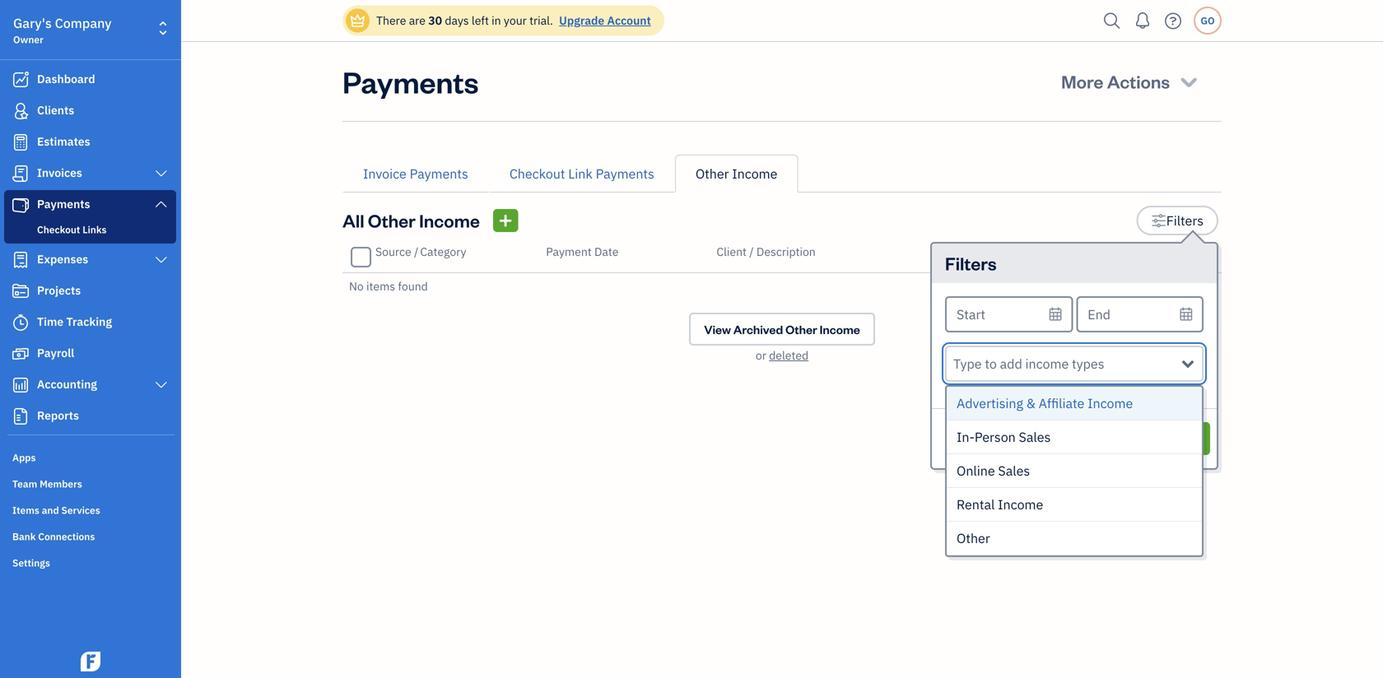 Task type: vqa. For each thing, say whether or not it's contained in the screenshot.
TIMETRACKING ICON
no



Task type: describe. For each thing, give the bounding box(es) containing it.
rental income
[[957, 496, 1044, 514]]

person
[[975, 429, 1016, 446]]

there
[[376, 13, 406, 28]]

notifications image
[[1130, 4, 1157, 37]]

payments down are
[[343, 62, 479, 101]]

no items found
[[349, 279, 428, 294]]

time tracking link
[[4, 308, 176, 338]]

team members link
[[4, 471, 176, 496]]

crown image
[[349, 12, 367, 29]]

source / category
[[376, 244, 467, 259]]

source
[[376, 244, 412, 259]]

invoice payments
[[363, 165, 469, 182]]

checkout links
[[37, 223, 107, 236]]

settings image
[[1152, 211, 1167, 231]]

payment date
[[546, 244, 619, 259]]

payment date button
[[546, 244, 619, 259]]

search image
[[1100, 9, 1126, 33]]

checkout link payments link
[[489, 155, 675, 193]]

freshbooks image
[[77, 652, 104, 672]]

expenses link
[[4, 245, 176, 275]]

clients
[[37, 103, 74, 118]]

chevron large down image for payments
[[154, 198, 169, 211]]

members
[[40, 478, 82, 491]]

days
[[445, 13, 469, 28]]

chevron large down image for invoices
[[154, 167, 169, 180]]

no
[[349, 279, 364, 294]]

projects
[[37, 283, 81, 298]]

&
[[1027, 395, 1036, 412]]

items
[[367, 279, 395, 294]]

dashboard image
[[11, 72, 30, 88]]

invoices link
[[4, 159, 176, 189]]

other up deleted
[[786, 322, 818, 337]]

Type to add income types search field
[[954, 354, 1183, 374]]

more actions button
[[1047, 62, 1216, 101]]

checkout for checkout links
[[37, 223, 80, 236]]

go button
[[1194, 7, 1222, 35]]

other income link
[[675, 155, 799, 193]]

link
[[569, 165, 593, 182]]

chart image
[[11, 377, 30, 394]]

more actions
[[1062, 70, 1171, 93]]

0 vertical spatial sales
[[1019, 429, 1051, 446]]

add new other income entry image
[[498, 211, 513, 231]]

online
[[957, 463, 996, 480]]

all
[[343, 209, 365, 232]]

upgrade
[[559, 13, 605, 28]]

gary's
[[13, 14, 52, 32]]

payments right link
[[596, 165, 655, 182]]

found
[[398, 279, 428, 294]]

account
[[608, 13, 651, 28]]

settings
[[12, 557, 50, 570]]

links
[[83, 223, 107, 236]]

archived
[[734, 322, 784, 337]]

connections
[[38, 530, 95, 544]]

advertising
[[957, 395, 1024, 412]]

/ for category
[[414, 244, 419, 259]]

category
[[420, 244, 467, 259]]

in-person sales
[[957, 429, 1051, 446]]

other income
[[696, 165, 778, 182]]

view
[[704, 322, 731, 337]]

report image
[[11, 409, 30, 425]]

bank connections link
[[4, 524, 176, 549]]

or
[[756, 348, 767, 363]]

chevrondown image
[[1178, 70, 1201, 93]]

filters button
[[1137, 206, 1219, 236]]

expense image
[[11, 252, 30, 269]]

client / description
[[717, 244, 816, 259]]

accounting link
[[4, 371, 176, 400]]

apps
[[12, 451, 36, 465]]

go
[[1201, 14, 1215, 27]]

more
[[1062, 70, 1104, 93]]

team
[[12, 478, 37, 491]]

clear
[[992, 429, 1029, 449]]

team members
[[12, 478, 82, 491]]

view archived other income
[[704, 322, 861, 337]]

advertising & affiliate income
[[957, 395, 1134, 412]]

amount
[[1175, 244, 1216, 259]]

invoice
[[363, 165, 407, 182]]

invoices
[[37, 165, 82, 180]]

other up client
[[696, 165, 729, 182]]

your
[[504, 13, 527, 28]]

left
[[472, 13, 489, 28]]

main element
[[0, 0, 222, 679]]



Task type: locate. For each thing, give the bounding box(es) containing it.
4 chevron large down image from the top
[[154, 379, 169, 392]]

0 horizontal spatial checkout
[[37, 223, 80, 236]]

chevron large down image down the checkout links link
[[154, 254, 169, 267]]

payment
[[546, 244, 592, 259]]

0 vertical spatial filters
[[1167, 212, 1204, 229]]

End date in MM/DD/YYYY format text field
[[1077, 297, 1204, 333]]

1 horizontal spatial /
[[750, 244, 754, 259]]

apps link
[[4, 445, 176, 470]]

items and services link
[[4, 498, 176, 522]]

1 horizontal spatial filters
[[1167, 212, 1204, 229]]

time tracking
[[37, 314, 112, 329]]

accounting
[[37, 377, 97, 392]]

expenses
[[37, 252, 88, 267]]

money image
[[11, 346, 30, 362]]

/ right source
[[414, 244, 419, 259]]

affiliate
[[1039, 395, 1085, 412]]

payments right the invoice
[[410, 165, 469, 182]]

other up source
[[368, 209, 416, 232]]

1 chevron large down image from the top
[[154, 167, 169, 180]]

clear button
[[946, 423, 1075, 456]]

actions
[[1108, 70, 1171, 93]]

amount button
[[1175, 244, 1216, 259]]

payments inside 'link'
[[37, 196, 90, 212]]

invoice image
[[11, 166, 30, 182]]

client image
[[11, 103, 30, 119]]

chevron large down image up the checkout links link
[[154, 198, 169, 211]]

description
[[757, 244, 816, 259]]

checkout left link
[[510, 165, 565, 182]]

checkout up expenses
[[37, 223, 80, 236]]

other down rental
[[957, 530, 991, 547]]

filters up start date in mm/dd/yyyy format text field
[[946, 252, 997, 275]]

estimate image
[[11, 134, 30, 151]]

there are 30 days left in your trial. upgrade account
[[376, 13, 651, 28]]

trial.
[[530, 13, 553, 28]]

company
[[55, 14, 112, 32]]

estimates link
[[4, 128, 176, 157]]

chevron large down image inside expenses 'link'
[[154, 254, 169, 267]]

project image
[[11, 283, 30, 300]]

checkout
[[510, 165, 565, 182], [37, 223, 80, 236]]

and
[[42, 504, 59, 517]]

upgrade account link
[[556, 13, 651, 28]]

filters inside dropdown button
[[1167, 212, 1204, 229]]

estimates
[[37, 134, 90, 149]]

all other income
[[343, 209, 480, 232]]

0 vertical spatial checkout
[[510, 165, 565, 182]]

payments up checkout links
[[37, 196, 90, 212]]

are
[[409, 13, 426, 28]]

2 / from the left
[[750, 244, 754, 259]]

time
[[37, 314, 64, 329]]

in-
[[957, 429, 975, 446]]

chevron large down image
[[154, 167, 169, 180], [154, 198, 169, 211], [154, 254, 169, 267], [154, 379, 169, 392]]

payments
[[343, 62, 479, 101], [410, 165, 469, 182], [596, 165, 655, 182], [37, 196, 90, 212]]

other inside list box
[[957, 530, 991, 547]]

list box
[[947, 387, 1203, 556]]

client
[[717, 244, 747, 259]]

go to help image
[[1161, 9, 1187, 33]]

/
[[414, 244, 419, 259], [750, 244, 754, 259]]

date
[[595, 244, 619, 259]]

payments link
[[4, 190, 176, 220]]

invoice payments link
[[343, 155, 489, 193]]

checkout link payments
[[510, 165, 655, 182]]

deleted link
[[769, 348, 809, 363]]

online sales
[[957, 463, 1031, 480]]

30
[[429, 13, 442, 28]]

2 chevron large down image from the top
[[154, 198, 169, 211]]

dashboard
[[37, 71, 95, 86]]

list box containing advertising & affiliate income
[[947, 387, 1203, 556]]

chevron large down image inside invoices link
[[154, 167, 169, 180]]

sales down the clear button
[[999, 463, 1031, 480]]

0 horizontal spatial /
[[414, 244, 419, 259]]

rental
[[957, 496, 995, 514]]

payment image
[[11, 197, 30, 213]]

income
[[733, 165, 778, 182], [419, 209, 480, 232], [820, 322, 861, 337], [1088, 395, 1134, 412], [998, 496, 1044, 514]]

chevron large down image up payments 'link'
[[154, 167, 169, 180]]

/ for description
[[750, 244, 754, 259]]

chevron large down image for expenses
[[154, 254, 169, 267]]

1 horizontal spatial checkout
[[510, 165, 565, 182]]

services
[[61, 504, 100, 517]]

payroll
[[37, 346, 74, 361]]

1 / from the left
[[414, 244, 419, 259]]

items
[[12, 504, 39, 517]]

/ right client
[[750, 244, 754, 259]]

1 vertical spatial filters
[[946, 252, 997, 275]]

tracking
[[66, 314, 112, 329]]

clients link
[[4, 96, 176, 126]]

reports
[[37, 408, 79, 423]]

3 chevron large down image from the top
[[154, 254, 169, 267]]

0 horizontal spatial filters
[[946, 252, 997, 275]]

deleted
[[769, 348, 809, 363]]

Start date in MM/DD/YYYY format text field
[[946, 297, 1074, 333]]

filters
[[1167, 212, 1204, 229], [946, 252, 997, 275]]

timer image
[[11, 315, 30, 331]]

checkout for checkout link payments
[[510, 165, 565, 182]]

settings link
[[4, 550, 176, 575]]

other
[[696, 165, 729, 182], [368, 209, 416, 232], [786, 322, 818, 337], [957, 530, 991, 547]]

checkout inside main element
[[37, 223, 80, 236]]

items and services
[[12, 504, 100, 517]]

sales
[[1019, 429, 1051, 446], [999, 463, 1031, 480]]

chevron large down image down the payroll link
[[154, 379, 169, 392]]

or deleted
[[756, 348, 809, 363]]

checkout links link
[[7, 220, 173, 240]]

in
[[492, 13, 501, 28]]

gary's company owner
[[13, 14, 112, 46]]

filters up amount
[[1167, 212, 1204, 229]]

bank connections
[[12, 530, 95, 544]]

sales down "&"
[[1019, 429, 1051, 446]]

1 vertical spatial sales
[[999, 463, 1031, 480]]

dashboard link
[[4, 65, 176, 95]]

payroll link
[[4, 339, 176, 369]]

projects link
[[4, 277, 176, 306]]

chevron large down image for accounting
[[154, 379, 169, 392]]

1 vertical spatial checkout
[[37, 223, 80, 236]]

owner
[[13, 33, 44, 46]]



